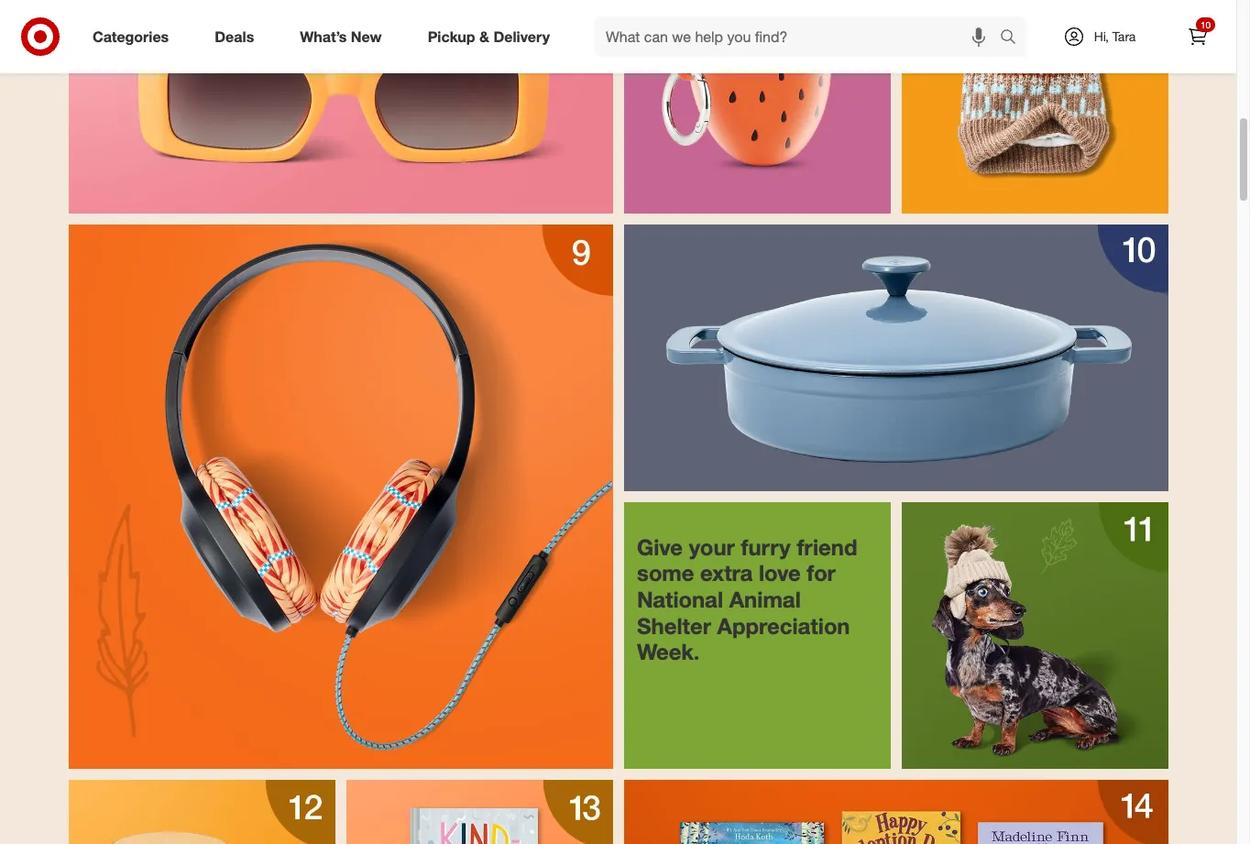 Task type: locate. For each thing, give the bounding box(es) containing it.
pickup & delivery link
[[412, 17, 573, 57]]

what's
[[300, 27, 347, 45]]

&
[[480, 27, 490, 45]]

animal
[[730, 586, 801, 614]]

delivery
[[494, 27, 550, 45]]

10 link
[[1178, 17, 1219, 57]]

categories
[[93, 27, 169, 45]]

pickup
[[428, 27, 476, 45]]

deals
[[215, 27, 254, 45]]

categories link
[[77, 17, 192, 57]]

hi, tara
[[1095, 28, 1137, 44]]

give your furry friend some extra love for national animal shelter appreciation week.
[[637, 533, 864, 666]]

search
[[992, 29, 1036, 47]]

what's new
[[300, 27, 382, 45]]

deals link
[[199, 17, 277, 57]]



Task type: vqa. For each thing, say whether or not it's contained in the screenshot.
Marvel
no



Task type: describe. For each thing, give the bounding box(es) containing it.
what's new link
[[285, 17, 405, 57]]

your
[[689, 533, 735, 561]]

give
[[637, 533, 683, 561]]

some
[[637, 560, 695, 587]]

What can we help you find? suggestions appear below search field
[[595, 17, 1005, 57]]

love
[[759, 560, 801, 587]]

shelter
[[637, 612, 712, 640]]

week.
[[637, 639, 700, 666]]

tara
[[1113, 28, 1137, 44]]

appreciation
[[718, 612, 850, 640]]

search button
[[992, 17, 1036, 61]]

national
[[637, 586, 724, 614]]

new
[[351, 27, 382, 45]]

furry
[[741, 533, 791, 561]]

pickup & delivery
[[428, 27, 550, 45]]

10
[[1201, 19, 1211, 30]]

extra
[[701, 560, 753, 587]]

hi,
[[1095, 28, 1110, 44]]

friend
[[797, 533, 858, 561]]

for
[[807, 560, 836, 587]]



